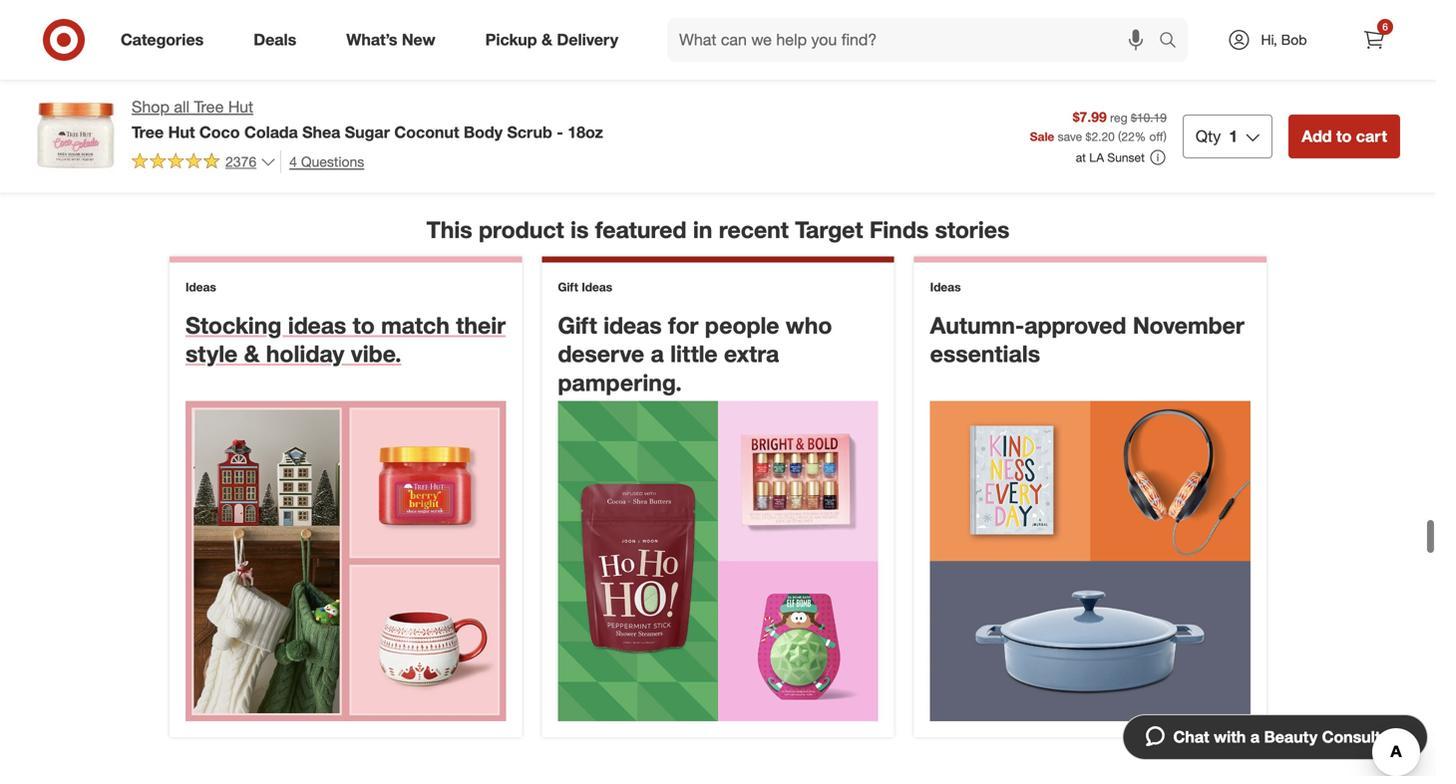 Task type: vqa. For each thing, say whether or not it's contained in the screenshot.
'with'
yes



Task type: locate. For each thing, give the bounding box(es) containing it.
to right add
[[1336, 127, 1352, 146]]

autumn-approved november essentials image
[[930, 402, 1251, 722]]

search button
[[1150, 18, 1198, 66]]

ideas up autumn-
[[930, 280, 961, 294]]

tree
[[194, 97, 224, 117], [132, 123, 164, 142]]

1 horizontal spatial tree
[[194, 97, 224, 117]]

What can we help you find? suggestions appear below search field
[[667, 18, 1164, 62]]

to inside stocking ideas to match their style & holiday vibe.
[[353, 312, 375, 339]]

coco
[[199, 123, 240, 142]]

ideas up stocking
[[185, 280, 216, 294]]

2.20
[[1092, 129, 1115, 144]]

to inside button
[[1336, 127, 1352, 146]]

1 vertical spatial &
[[244, 340, 260, 368]]

0 vertical spatial gift
[[558, 280, 578, 294]]

1 ideas from the left
[[185, 280, 216, 294]]

target
[[795, 216, 863, 244]]

tree down shop
[[132, 123, 164, 142]]

1 gift from the top
[[558, 280, 578, 294]]

1 horizontal spatial a
[[1250, 728, 1260, 747]]

add
[[1302, 127, 1332, 146]]

reg
[[1110, 110, 1128, 125]]

ideas down is
[[582, 280, 612, 294]]

0 horizontal spatial ideas
[[185, 280, 216, 294]]

a left "little" at left top
[[651, 340, 664, 368]]

autumn-approved november essentials
[[930, 312, 1244, 368]]

with
[[1214, 728, 1246, 747]]

gift down is
[[558, 280, 578, 294]]

& right pickup
[[542, 30, 552, 49]]

1 vertical spatial to
[[353, 312, 375, 339]]

1 vertical spatial gift
[[558, 312, 597, 339]]

hut down all
[[168, 123, 195, 142]]

0 vertical spatial hut
[[228, 97, 253, 117]]

-
[[557, 123, 563, 142]]

gift up deserve
[[558, 312, 597, 339]]

sale
[[1030, 129, 1054, 144]]

0 vertical spatial to
[[1336, 127, 1352, 146]]

gift ideas for people who deserve a little extra pampering.
[[558, 312, 832, 397]]

a inside gift ideas for people who deserve a little extra pampering.
[[651, 340, 664, 368]]

0 horizontal spatial a
[[651, 340, 664, 368]]

0 vertical spatial a
[[651, 340, 664, 368]]

22
[[1121, 129, 1135, 144]]

ideas inside stocking ideas to match their style & holiday vibe.
[[288, 312, 346, 339]]

0 horizontal spatial to
[[353, 312, 375, 339]]

gift for gift ideas for people who deserve a little extra pampering.
[[558, 312, 597, 339]]

shea
[[302, 123, 340, 142]]

deals
[[254, 30, 296, 49]]

1 ideas from the left
[[288, 312, 346, 339]]

1 horizontal spatial ideas
[[603, 312, 662, 339]]

essentials
[[930, 340, 1040, 368]]

1 vertical spatial tree
[[132, 123, 164, 142]]

gift ideas
[[558, 280, 612, 294]]

hi, bob
[[1261, 31, 1307, 48]]

sugar
[[345, 123, 390, 142]]

0 horizontal spatial ideas
[[288, 312, 346, 339]]

gift ideas for people who deserve a little extra pampering. image
[[558, 402, 878, 722]]

gift inside gift ideas for people who deserve a little extra pampering.
[[558, 312, 597, 339]]

tree right all
[[194, 97, 224, 117]]

all
[[174, 97, 190, 117]]

%
[[1135, 129, 1146, 144]]

$7.99
[[1073, 108, 1107, 126]]

delivery
[[557, 30, 618, 49]]

0 vertical spatial tree
[[194, 97, 224, 117]]

ideas inside gift ideas for people who deserve a little extra pampering.
[[603, 312, 662, 339]]

holiday
[[266, 340, 344, 368]]

hi,
[[1261, 31, 1277, 48]]

1 horizontal spatial to
[[1336, 127, 1352, 146]]

qty
[[1196, 127, 1221, 146]]

1 horizontal spatial ideas
[[582, 280, 612, 294]]

november
[[1133, 312, 1244, 339]]

& down stocking
[[244, 340, 260, 368]]

2 horizontal spatial ideas
[[930, 280, 961, 294]]

1 horizontal spatial &
[[542, 30, 552, 49]]

0 horizontal spatial &
[[244, 340, 260, 368]]

stocking ideas to match their style & holiday vibe.
[[185, 312, 506, 368]]

autumn-
[[930, 312, 1024, 339]]

ideas for stocking ideas to match their style & holiday vibe.
[[185, 280, 216, 294]]

featured
[[595, 216, 687, 244]]

2 gift from the top
[[558, 312, 597, 339]]

hut up 'coco'
[[228, 97, 253, 117]]

questions
[[301, 153, 364, 170]]

3 ideas from the left
[[930, 280, 961, 294]]

&
[[542, 30, 552, 49], [244, 340, 260, 368]]

ideas
[[185, 280, 216, 294], [582, 280, 612, 294], [930, 280, 961, 294]]

a right with
[[1250, 728, 1260, 747]]

ideas up holiday
[[288, 312, 346, 339]]

2 ideas from the left
[[582, 280, 612, 294]]

extra
[[724, 340, 779, 368]]

off
[[1149, 129, 1164, 144]]

0 horizontal spatial hut
[[168, 123, 195, 142]]

ideas up deserve
[[603, 312, 662, 339]]

0 horizontal spatial tree
[[132, 123, 164, 142]]

bob
[[1281, 31, 1307, 48]]

deals link
[[237, 18, 321, 62]]

deserve
[[558, 340, 644, 368]]

2376
[[225, 153, 256, 170]]

pickup & delivery link
[[468, 18, 643, 62]]

a
[[651, 340, 664, 368], [1250, 728, 1260, 747]]

2 ideas from the left
[[603, 312, 662, 339]]

chat with a beauty consultant
[[1173, 728, 1405, 747]]

ideas
[[288, 312, 346, 339], [603, 312, 662, 339]]

their
[[456, 312, 506, 339]]

to up vibe.
[[353, 312, 375, 339]]

gift
[[558, 280, 578, 294], [558, 312, 597, 339]]

1
[[1229, 127, 1238, 146]]

to
[[1336, 127, 1352, 146], [353, 312, 375, 339]]

1 vertical spatial a
[[1250, 728, 1260, 747]]

this product is featured in recent target finds stories
[[426, 216, 1010, 244]]

approved
[[1024, 312, 1126, 339]]

for
[[668, 312, 698, 339]]



Task type: describe. For each thing, give the bounding box(es) containing it.
(
[[1118, 129, 1121, 144]]

18oz
[[568, 123, 603, 142]]

4 questions link
[[280, 150, 364, 173]]

add to cart button
[[1289, 115, 1400, 158]]

a inside button
[[1250, 728, 1260, 747]]

$10.19
[[1131, 110, 1167, 125]]

pickup & delivery
[[485, 30, 618, 49]]

who
[[786, 312, 832, 339]]

ideas for autumn-approved november essentials
[[930, 280, 961, 294]]

is
[[570, 216, 589, 244]]

sunset
[[1107, 150, 1145, 165]]

0 vertical spatial &
[[542, 30, 552, 49]]

what's
[[346, 30, 397, 49]]

chat with a beauty consultant button
[[1122, 715, 1428, 761]]

pampering.
[[558, 369, 682, 397]]

vibe.
[[351, 340, 401, 368]]

recent
[[719, 216, 789, 244]]

body
[[464, 123, 503, 142]]

consultant
[[1322, 728, 1405, 747]]

at la sunset
[[1076, 150, 1145, 165]]

shop
[[132, 97, 169, 117]]

what's new
[[346, 30, 435, 49]]

$7.99 reg $10.19 sale save $ 2.20 ( 22 % off )
[[1030, 108, 1167, 144]]

at
[[1076, 150, 1086, 165]]

add to cart
[[1302, 127, 1387, 146]]

in
[[693, 216, 712, 244]]

4 questions
[[289, 153, 364, 170]]

& inside stocking ideas to match their style & holiday vibe.
[[244, 340, 260, 368]]

4
[[289, 153, 297, 170]]

categories link
[[104, 18, 229, 62]]

1 vertical spatial hut
[[168, 123, 195, 142]]

)
[[1164, 129, 1167, 144]]

beauty
[[1264, 728, 1318, 747]]

pickup
[[485, 30, 537, 49]]

what's new link
[[329, 18, 460, 62]]

stocking ideas to match their style & holiday vibe. image
[[185, 402, 506, 722]]

match
[[381, 312, 450, 339]]

categories
[[121, 30, 204, 49]]

6
[[1382, 20, 1388, 33]]

stocking
[[185, 312, 282, 339]]

people
[[705, 312, 779, 339]]

la
[[1089, 150, 1104, 165]]

coconut
[[394, 123, 459, 142]]

stories
[[935, 216, 1010, 244]]

6 link
[[1352, 18, 1396, 62]]

image of tree hut coco colada shea sugar coconut body scrub - 18oz image
[[36, 96, 116, 176]]

save
[[1058, 129, 1082, 144]]

product
[[479, 216, 564, 244]]

gift for gift ideas
[[558, 280, 578, 294]]

colada
[[244, 123, 298, 142]]

1 horizontal spatial hut
[[228, 97, 253, 117]]

chat
[[1173, 728, 1209, 747]]

scrub
[[507, 123, 552, 142]]

$
[[1086, 129, 1092, 144]]

finds
[[869, 216, 929, 244]]

cart
[[1356, 127, 1387, 146]]

shop all tree hut tree hut coco colada shea sugar coconut body scrub - 18oz
[[132, 97, 603, 142]]

new
[[402, 30, 435, 49]]

2376 link
[[132, 150, 276, 175]]

this
[[426, 216, 472, 244]]

ideas for little
[[603, 312, 662, 339]]

ideas for holiday
[[288, 312, 346, 339]]

little
[[670, 340, 718, 368]]

search
[[1150, 32, 1198, 51]]

style
[[185, 340, 238, 368]]

qty 1
[[1196, 127, 1238, 146]]



